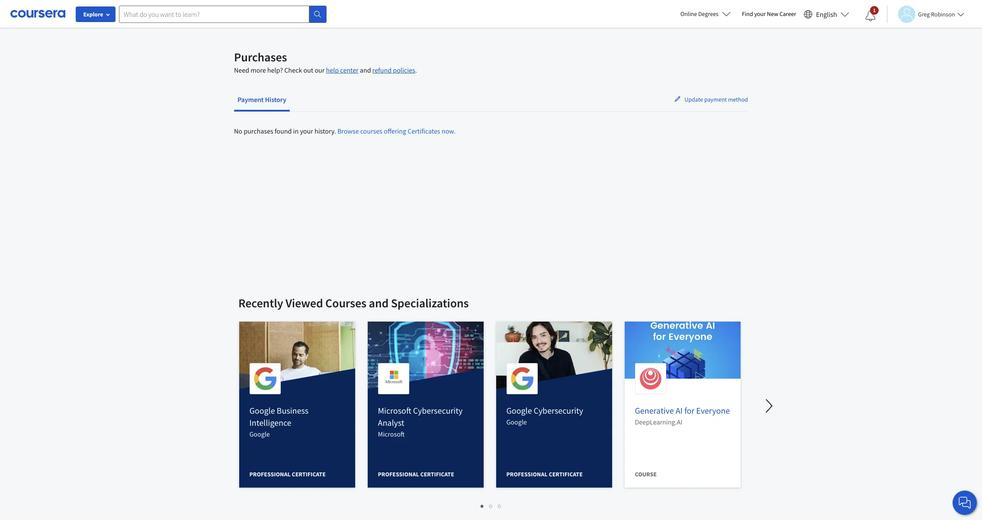 Task type: locate. For each thing, give the bounding box(es) containing it.
payment history
[[237, 95, 286, 104]]

0 vertical spatial 1
[[873, 7, 876, 13]]

1 vertical spatial 1
[[481, 502, 484, 510]]

1 professional certificate from the left
[[250, 471, 326, 478]]

professional for intelligence
[[250, 471, 291, 478]]

intelligence
[[250, 417, 292, 428]]

1 horizontal spatial certificate
[[420, 471, 454, 478]]

0 horizontal spatial certificate
[[292, 471, 326, 478]]

professional for analyst
[[378, 471, 419, 478]]

purchases
[[234, 49, 287, 65]]

history.
[[314, 127, 336, 135]]

1 vertical spatial your
[[300, 127, 313, 135]]

0 horizontal spatial 1
[[481, 502, 484, 510]]

0 vertical spatial microsoft
[[378, 405, 412, 416]]

certificates
[[408, 127, 440, 135]]

greg robinson
[[918, 10, 955, 18]]

0 horizontal spatial professional
[[250, 471, 291, 478]]

1 horizontal spatial 1
[[873, 7, 876, 13]]

professional for google
[[507, 471, 548, 478]]

2 horizontal spatial professional certificate
[[507, 471, 583, 478]]

professional certificate for analyst
[[378, 471, 454, 478]]

1 inside list
[[481, 502, 484, 510]]

update
[[684, 96, 703, 103]]

.
[[415, 66, 417, 74]]

list containing 1
[[234, 501, 748, 511]]

2 horizontal spatial certificate
[[549, 471, 583, 478]]

microsoft
[[378, 405, 412, 416], [378, 430, 405, 439]]

None search field
[[119, 5, 327, 23]]

refund
[[372, 66, 392, 74]]

analyst
[[378, 417, 405, 428]]

cybersecurity inside google cybersecurity google
[[534, 405, 583, 416]]

deeplearning.ai
[[635, 418, 683, 427]]

professional certificate for intelligence
[[250, 471, 326, 478]]

professional
[[250, 471, 291, 478], [378, 471, 419, 478], [507, 471, 548, 478]]

and right 'center'
[[360, 66, 371, 74]]

payment
[[237, 95, 264, 104]]

list
[[234, 501, 748, 511]]

0 vertical spatial your
[[754, 10, 766, 18]]

check
[[284, 66, 302, 74]]

2
[[489, 502, 493, 510]]

purchases
[[244, 127, 273, 135]]

now.
[[442, 127, 456, 135]]

cybersecurity inside 'microsoft cybersecurity analyst microsoft'
[[413, 405, 463, 416]]

1 vertical spatial microsoft
[[378, 430, 405, 439]]

recently viewed courses and specializations
[[238, 295, 469, 311]]

your
[[754, 10, 766, 18], [300, 127, 313, 135]]

and
[[360, 66, 371, 74], [369, 295, 389, 311]]

1 horizontal spatial professional
[[378, 471, 419, 478]]

1
[[873, 7, 876, 13], [481, 502, 484, 510]]

1 button
[[858, 6, 883, 26], [478, 501, 487, 511]]

1 horizontal spatial professional certificate
[[378, 471, 454, 478]]

microsoft cybersecurity analyst link
[[378, 405, 463, 428]]

1 cybersecurity from the left
[[413, 405, 463, 416]]

and right the "courses"
[[369, 295, 389, 311]]

2 cybersecurity from the left
[[534, 405, 583, 416]]

What do you want to learn? text field
[[119, 5, 309, 23]]

2 horizontal spatial professional
[[507, 471, 548, 478]]

robinson
[[931, 10, 955, 18]]

2 professional certificate from the left
[[378, 471, 454, 478]]

1 horizontal spatial cybersecurity
[[534, 405, 583, 416]]

0 horizontal spatial your
[[300, 127, 313, 135]]

recently viewed courses and specializations carousel element
[[234, 270, 982, 520]]

payment
[[704, 96, 727, 103]]

microsoft down analyst at the bottom left
[[378, 430, 405, 439]]

refund policies link
[[372, 66, 415, 74]]

certificate
[[292, 471, 326, 478], [420, 471, 454, 478], [549, 471, 583, 478]]

0 vertical spatial 1 button
[[858, 6, 883, 26]]

out
[[303, 66, 313, 74]]

3 certificate from the left
[[549, 471, 583, 478]]

1 professional from the left
[[250, 471, 291, 478]]

find
[[742, 10, 753, 18]]

offering
[[384, 127, 406, 135]]

find your new career link
[[738, 9, 800, 19]]

everyone
[[696, 405, 730, 416]]

3 professional certificate from the left
[[507, 471, 583, 478]]

greg
[[918, 10, 930, 18]]

0 vertical spatial and
[[360, 66, 371, 74]]

online
[[680, 10, 697, 18]]

3 professional from the left
[[507, 471, 548, 478]]

0 horizontal spatial cybersecurity
[[413, 405, 463, 416]]

courses
[[360, 127, 382, 135]]

viewed
[[285, 295, 323, 311]]

2 certificate from the left
[[420, 471, 454, 478]]

cybersecurity
[[413, 405, 463, 416], [534, 405, 583, 416]]

3 button
[[495, 501, 504, 511]]

microsoft up analyst at the bottom left
[[378, 405, 412, 416]]

professional certificate
[[250, 471, 326, 478], [378, 471, 454, 478], [507, 471, 583, 478]]

your right in
[[300, 127, 313, 135]]

certificate for google cybersecurity
[[549, 471, 583, 478]]

no
[[234, 127, 242, 135]]

chat with us image
[[958, 496, 972, 510]]

courses
[[325, 295, 366, 311]]

cybersecurity for microsoft cybersecurity analyst
[[413, 405, 463, 416]]

0 horizontal spatial 1 button
[[478, 501, 487, 511]]

0 horizontal spatial professional certificate
[[250, 471, 326, 478]]

your right find
[[754, 10, 766, 18]]

2 professional from the left
[[378, 471, 419, 478]]

payment history button
[[234, 89, 290, 110]]

1 certificate from the left
[[292, 471, 326, 478]]

method
[[728, 96, 748, 103]]

google
[[250, 405, 275, 416], [507, 405, 532, 416], [507, 418, 527, 427], [250, 430, 270, 439]]



Task type: describe. For each thing, give the bounding box(es) containing it.
professional certificate for google
[[507, 471, 583, 478]]

show notifications image
[[865, 11, 876, 21]]

2 microsoft from the top
[[378, 430, 405, 439]]

new
[[767, 10, 778, 18]]

recently
[[238, 295, 283, 311]]

certificate for google business intelligence
[[292, 471, 326, 478]]

degrees
[[698, 10, 719, 18]]

1 horizontal spatial 1 button
[[858, 6, 883, 26]]

history
[[265, 95, 286, 104]]

business
[[277, 405, 309, 416]]

cybersecurity for google cybersecurity
[[534, 405, 583, 416]]

and inside purchases need more help? check out our help center and refund policies .
[[360, 66, 371, 74]]

explore
[[83, 10, 103, 18]]

1 horizontal spatial your
[[754, 10, 766, 18]]

more
[[251, 66, 266, 74]]

in
[[293, 127, 299, 135]]

purchases need more help? check out our help center and refund policies .
[[234, 49, 417, 74]]

coursera image
[[10, 7, 65, 21]]

generative ai for everyone deeplearning.ai
[[635, 405, 730, 427]]

english
[[816, 10, 837, 18]]

2 button
[[487, 501, 495, 511]]

1 vertical spatial and
[[369, 295, 389, 311]]

help?
[[267, 66, 283, 74]]

policies
[[393, 66, 415, 74]]

ai
[[676, 405, 683, 416]]

help
[[326, 66, 339, 74]]

browse courses offering certificates now. link
[[337, 127, 456, 135]]

help center link
[[326, 66, 358, 74]]

list inside recently viewed courses and specializations carousel element
[[234, 501, 748, 511]]

google business intelligence google
[[250, 405, 309, 439]]

google cybersecurity link
[[507, 405, 583, 416]]

find your new career
[[742, 10, 796, 18]]

our
[[315, 66, 325, 74]]

google business intelligence link
[[250, 405, 309, 428]]

need
[[234, 66, 249, 74]]

explore button
[[76, 6, 116, 22]]

3
[[498, 502, 501, 510]]

google cybersecurity google
[[507, 405, 583, 427]]

center
[[340, 66, 358, 74]]

english button
[[800, 0, 853, 28]]

for
[[685, 405, 695, 416]]

certificate for microsoft cybersecurity analyst
[[420, 471, 454, 478]]

1 microsoft from the top
[[378, 405, 412, 416]]

online degrees button
[[673, 4, 738, 23]]

next slide image
[[759, 396, 780, 417]]

generative ai for everyone link
[[635, 405, 730, 416]]

browse
[[337, 127, 359, 135]]

generative
[[635, 405, 674, 416]]

microsoft cybersecurity analyst microsoft
[[378, 405, 463, 439]]

online degrees
[[680, 10, 719, 18]]

greg robinson button
[[887, 5, 964, 23]]

course
[[635, 471, 657, 478]]

career
[[779, 10, 796, 18]]

1 vertical spatial 1 button
[[478, 501, 487, 511]]

found
[[275, 127, 292, 135]]

update payment method link
[[674, 96, 748, 104]]

no purchases found in your history. browse courses offering certificates now.
[[234, 127, 456, 135]]

specializations
[[391, 295, 469, 311]]

update payment method
[[684, 96, 748, 103]]



Task type: vqa. For each thing, say whether or not it's contained in the screenshot.
english "button"
yes



